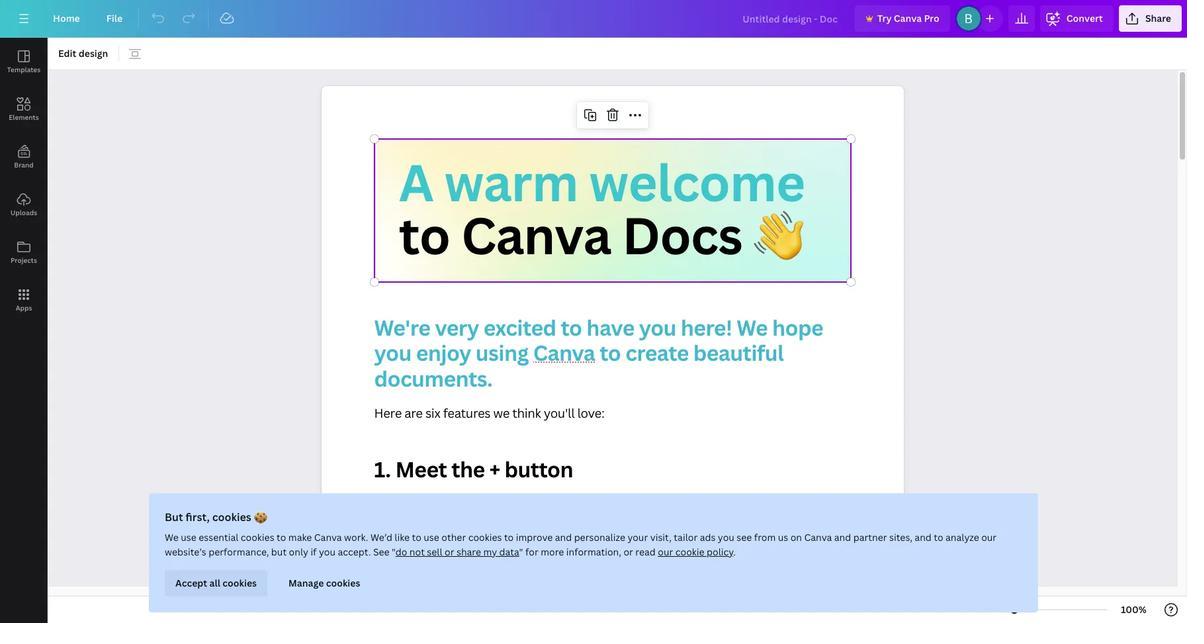 Task type: describe. For each thing, give the bounding box(es) containing it.
love:
[[578, 405, 605, 421]]

button,
[[478, 495, 522, 511]]

documents.
[[374, 364, 493, 392]]

information,
[[567, 546, 622, 558]]

with our handy +
[[374, 495, 475, 511]]

1 or from the left
[[445, 546, 455, 558]]

we're
[[374, 313, 431, 342]]

anything
[[638, 495, 690, 511]]

👋
[[754, 201, 803, 269]]

more
[[541, 546, 564, 558]]

-
[[770, 495, 775, 511]]

brand
[[14, 160, 34, 170]]

home link
[[42, 5, 91, 32]]

see
[[373, 546, 390, 558]]

templates
[[7, 65, 40, 74]]

elements button
[[0, 85, 48, 133]]

work.
[[344, 531, 369, 544]]

and right sites,
[[915, 531, 932, 544]]

all
[[210, 577, 220, 589]]

1. meet the + button
[[374, 455, 573, 483]]

we
[[494, 405, 510, 421]]

our inside we use essential cookies to make canva work. we'd like to use other cookies to improve and personalize your visit, tailor ads you see from us on canva and partner sites, and to analyze our website's performance, but only if you accept. see "
[[982, 531, 997, 544]]

sell
[[427, 546, 443, 558]]

do not sell or share my data link
[[396, 546, 520, 558]]

to inside button, you can easily add anything to your page - checklists, charts, graphics, and more!
[[693, 495, 705, 511]]

tailor
[[674, 531, 698, 544]]

features
[[443, 405, 491, 421]]

cookies up essential
[[212, 510, 251, 524]]

share
[[457, 546, 481, 558]]

improve
[[516, 531, 553, 544]]

using
[[476, 339, 529, 367]]

a warm welcome
[[399, 148, 805, 216]]

try canva pro
[[878, 12, 940, 25]]

docs
[[622, 201, 742, 269]]

do
[[396, 546, 408, 558]]

apps
[[16, 303, 32, 313]]

we inside we use essential cookies to make canva work. we'd like to use other cookies to improve and personalize your visit, tailor ads you see from us on canva and partner sites, and to analyze our website's performance, but only if you accept. see "
[[165, 531, 179, 544]]

sites,
[[890, 531, 913, 544]]

manage
[[289, 577, 324, 589]]

here!
[[681, 313, 733, 342]]

but first, cookies 🍪
[[165, 510, 267, 524]]

have
[[587, 313, 635, 342]]

from
[[755, 531, 776, 544]]

performance,
[[209, 546, 269, 558]]

cookies down "🍪"
[[241, 531, 275, 544]]

we'd
[[371, 531, 393, 544]]

page
[[739, 495, 767, 511]]

none text field containing a warm welcome
[[321, 86, 904, 623]]

share
[[1146, 12, 1172, 25]]

policy
[[707, 546, 734, 558]]

a
[[399, 148, 433, 216]]

uploads button
[[0, 181, 48, 228]]

warm
[[444, 148, 578, 216]]

brand button
[[0, 133, 48, 181]]

" inside we use essential cookies to make canva work. we'd like to use other cookies to improve and personalize your visit, tailor ads you see from us on canva and partner sites, and to analyze our website's performance, but only if you accept. see "
[[392, 546, 396, 558]]

like
[[395, 531, 410, 544]]

make
[[289, 531, 312, 544]]

100% button
[[1113, 599, 1156, 620]]

try canva pro button
[[855, 5, 951, 32]]

your inside button, you can easily add anything to your page - checklists, charts, graphics, and more!
[[708, 495, 736, 511]]

hope
[[773, 313, 824, 342]]

accept
[[175, 577, 207, 589]]

add
[[612, 495, 635, 511]]

apps button
[[0, 276, 48, 324]]

convert button
[[1041, 5, 1114, 32]]

2 use from the left
[[424, 531, 440, 544]]

pro
[[925, 12, 940, 25]]

can
[[550, 495, 572, 511]]

first,
[[186, 510, 210, 524]]

1 horizontal spatial our
[[658, 546, 674, 558]]

partner
[[854, 531, 888, 544]]

handy
[[428, 495, 465, 511]]

file
[[106, 12, 123, 25]]

read
[[636, 546, 656, 558]]

and inside button, you can easily add anything to your page - checklists, charts, graphics, and more!
[[475, 512, 498, 529]]

file button
[[96, 5, 133, 32]]

if
[[311, 546, 317, 558]]

elements
[[9, 113, 39, 122]]

graphics,
[[418, 512, 472, 529]]



Task type: vqa. For each thing, say whether or not it's contained in the screenshot.
Me
no



Task type: locate. For each thing, give the bounding box(es) containing it.
create
[[626, 339, 689, 367]]

welcome
[[589, 148, 805, 216]]

do not sell or share my data " for more information, or read our cookie policy .
[[396, 546, 736, 558]]

meet
[[396, 455, 447, 483]]

or left 'read'
[[624, 546, 634, 558]]

cookies up 'my' in the left bottom of the page
[[469, 531, 502, 544]]

visit,
[[651, 531, 672, 544]]

your inside we use essential cookies to make canva work. we'd like to use other cookies to improve and personalize your visit, tailor ads you see from us on canva and partner sites, and to analyze our website's performance, but only if you accept. see "
[[628, 531, 648, 544]]

0 horizontal spatial "
[[392, 546, 396, 558]]

edit design button
[[53, 43, 114, 64]]

+ right the
[[490, 455, 500, 483]]

1 use from the left
[[181, 531, 197, 544]]

cookie
[[676, 546, 705, 558]]

but first, cookies 🍪 dialog
[[149, 493, 1039, 613]]

you left enjoy
[[374, 339, 412, 367]]

other
[[442, 531, 466, 544]]

or right sell
[[445, 546, 455, 558]]

checklists,
[[778, 495, 840, 511]]

you right have
[[639, 313, 677, 342]]

or
[[445, 546, 455, 558], [624, 546, 634, 558]]

canva inside we're very excited to have you here! we hope you enjoy using canva to create beautiful documents.
[[533, 339, 596, 367]]

share button
[[1120, 5, 1183, 32]]

0 vertical spatial your
[[708, 495, 736, 511]]

2 horizontal spatial our
[[982, 531, 997, 544]]

side panel tab list
[[0, 38, 48, 324]]

2 " from the left
[[520, 546, 524, 558]]

see
[[737, 531, 752, 544]]

more!
[[501, 512, 536, 529]]

we use essential cookies to make canva work. we'd like to use other cookies to improve and personalize your visit, tailor ads you see from us on canva and partner sites, and to analyze our website's performance, but only if you accept. see "
[[165, 531, 997, 558]]

you'll
[[544, 405, 575, 421]]

here
[[374, 405, 402, 421]]

not
[[410, 546, 425, 558]]

None text field
[[321, 86, 904, 623]]

think
[[513, 405, 541, 421]]

cookies down accept.
[[326, 577, 360, 589]]

2 or from the left
[[624, 546, 634, 558]]

"
[[392, 546, 396, 558], [520, 546, 524, 558]]

accept.
[[338, 546, 371, 558]]

convert
[[1067, 12, 1104, 25]]

.
[[734, 546, 736, 558]]

+
[[490, 455, 500, 483], [469, 495, 475, 511]]

" right see
[[392, 546, 396, 558]]

0 horizontal spatial +
[[469, 495, 475, 511]]

0 vertical spatial our
[[405, 495, 425, 511]]

excited
[[484, 313, 557, 342]]

+ for handy
[[469, 495, 475, 511]]

website's
[[165, 546, 206, 558]]

you left can
[[525, 495, 547, 511]]

six
[[426, 405, 441, 421]]

you inside button, you can easily add anything to your page - checklists, charts, graphics, and more!
[[525, 495, 547, 511]]

enjoy
[[416, 339, 471, 367]]

you right if
[[319, 546, 336, 558]]

1 vertical spatial we
[[165, 531, 179, 544]]

our right analyze
[[982, 531, 997, 544]]

projects
[[11, 256, 37, 265]]

your up 'read'
[[628, 531, 648, 544]]

and up do not sell or share my data " for more information, or read our cookie policy .
[[555, 531, 572, 544]]

use up sell
[[424, 531, 440, 544]]

home
[[53, 12, 80, 25]]

beautiful
[[694, 339, 784, 367]]

and down button,
[[475, 512, 498, 529]]

your left page
[[708, 495, 736, 511]]

projects button
[[0, 228, 48, 276]]

1 horizontal spatial "
[[520, 546, 524, 558]]

your
[[708, 495, 736, 511], [628, 531, 648, 544]]

" left for
[[520, 546, 524, 558]]

2 vertical spatial our
[[658, 546, 674, 558]]

1 horizontal spatial use
[[424, 531, 440, 544]]

you
[[639, 313, 677, 342], [374, 339, 412, 367], [525, 495, 547, 511], [718, 531, 735, 544], [319, 546, 336, 558]]

for
[[526, 546, 539, 558]]

we up website's
[[165, 531, 179, 544]]

0 horizontal spatial we
[[165, 531, 179, 544]]

our up charts,
[[405, 495, 425, 511]]

1 vertical spatial +
[[469, 495, 475, 511]]

canva
[[894, 12, 922, 25], [461, 201, 611, 269], [533, 339, 596, 367], [314, 531, 342, 544], [805, 531, 833, 544]]

1 horizontal spatial or
[[624, 546, 634, 558]]

our cookie policy link
[[658, 546, 734, 558]]

only
[[289, 546, 309, 558]]

we inside we're very excited to have you here! we hope you enjoy using canva to create beautiful documents.
[[737, 313, 768, 342]]

+ for the
[[490, 455, 500, 483]]

main menu bar
[[0, 0, 1188, 38]]

the
[[452, 455, 485, 483]]

try
[[878, 12, 892, 25]]

100%
[[1122, 603, 1148, 616]]

edit
[[58, 47, 76, 60]]

manage cookies
[[289, 577, 360, 589]]

0 horizontal spatial our
[[405, 495, 425, 511]]

essential
[[199, 531, 239, 544]]

we're very excited to have you here! we hope you enjoy using canva to create beautiful documents.
[[374, 313, 828, 392]]

my
[[484, 546, 497, 558]]

canva inside button
[[894, 12, 922, 25]]

1 " from the left
[[392, 546, 396, 558]]

cookies right all
[[223, 577, 257, 589]]

design
[[79, 47, 108, 60]]

our inside text box
[[405, 495, 425, 511]]

+ right the handy
[[469, 495, 475, 511]]

1.
[[374, 455, 391, 483]]

0 horizontal spatial use
[[181, 531, 197, 544]]

accept all cookies
[[175, 577, 257, 589]]

0 vertical spatial we
[[737, 313, 768, 342]]

we left hope
[[737, 313, 768, 342]]

1 horizontal spatial your
[[708, 495, 736, 511]]

easily
[[575, 495, 609, 511]]

1 horizontal spatial we
[[737, 313, 768, 342]]

use
[[181, 531, 197, 544], [424, 531, 440, 544]]

cookies
[[212, 510, 251, 524], [241, 531, 275, 544], [469, 531, 502, 544], [223, 577, 257, 589], [326, 577, 360, 589]]

you up policy
[[718, 531, 735, 544]]

our down visit,
[[658, 546, 674, 558]]

data
[[500, 546, 520, 558]]

1 vertical spatial our
[[982, 531, 997, 544]]

personalize
[[575, 531, 626, 544]]

ads
[[700, 531, 716, 544]]

1 horizontal spatial +
[[490, 455, 500, 483]]

on
[[791, 531, 803, 544]]

very
[[435, 313, 479, 342]]

cookies inside button
[[223, 577, 257, 589]]

charts,
[[374, 512, 415, 529]]

analyze
[[946, 531, 980, 544]]

Design title text field
[[733, 5, 850, 32]]

uploads
[[10, 208, 37, 217]]

1 vertical spatial your
[[628, 531, 648, 544]]

0 horizontal spatial your
[[628, 531, 648, 544]]

cookies inside button
[[326, 577, 360, 589]]

0 vertical spatial +
[[490, 455, 500, 483]]

0 horizontal spatial or
[[445, 546, 455, 558]]

our
[[405, 495, 425, 511], [982, 531, 997, 544], [658, 546, 674, 558]]

and left partner
[[835, 531, 852, 544]]

use up website's
[[181, 531, 197, 544]]

templates button
[[0, 38, 48, 85]]



